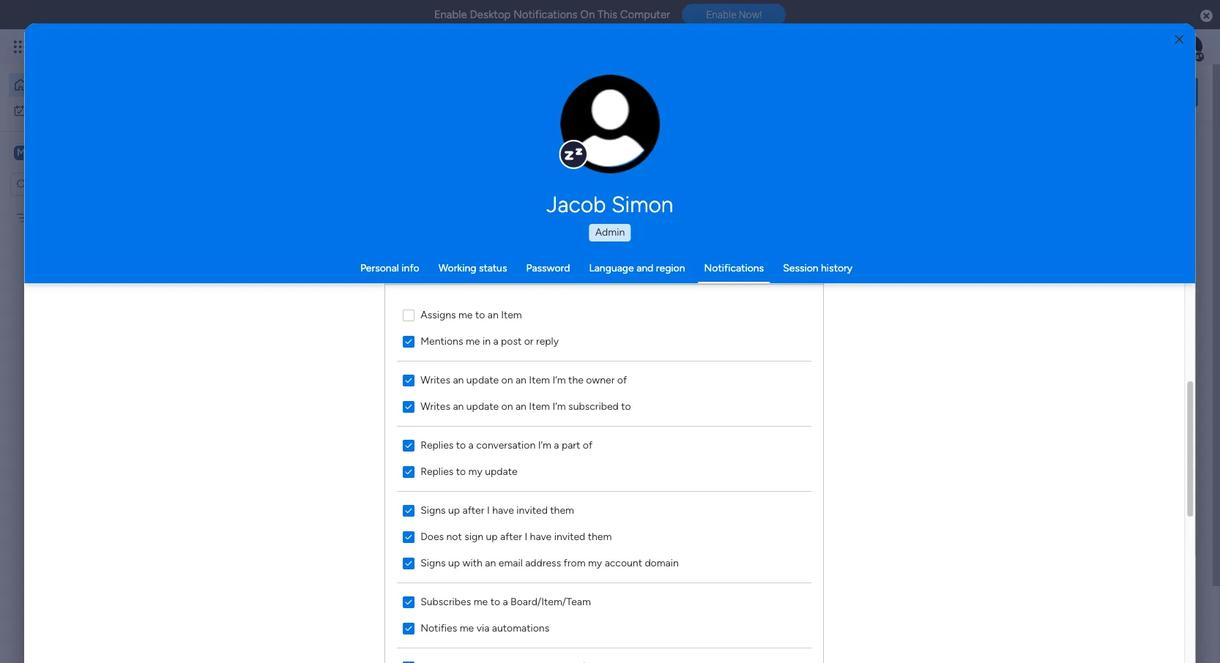 Task type: describe. For each thing, give the bounding box(es) containing it.
main workspace work management
[[296, 624, 405, 658]]

password link
[[526, 262, 570, 275]]

main workspace
[[34, 145, 120, 159]]

close image
[[1176, 34, 1184, 45]]

language
[[589, 262, 634, 275]]

domain
[[645, 557, 679, 570]]

does
[[421, 531, 444, 543]]

me for notifies
[[460, 622, 474, 635]]

Search in workspace field
[[31, 176, 122, 193]]

status
[[479, 262, 507, 275]]

replies to my update
[[421, 466, 518, 478]]

collaborating
[[508, 501, 577, 515]]

my work button
[[9, 99, 158, 122]]

1 vertical spatial invited
[[555, 531, 586, 543]]

0 vertical spatial i
[[487, 504, 490, 517]]

session history
[[783, 262, 853, 275]]

an up replies to a conversation i'm a part of on the bottom left of page
[[453, 400, 464, 413]]

a left part
[[554, 439, 560, 452]]

email
[[499, 557, 523, 570]]

work management > main workspace link
[[238, 178, 443, 343]]

on
[[580, 8, 595, 21]]

i'm for subscribed
[[553, 400, 566, 413]]

owner
[[587, 374, 615, 386]]

no thanks button
[[795, 497, 853, 520]]

conversation
[[477, 439, 536, 452]]

board/item/team
[[511, 596, 591, 608]]

invite
[[337, 501, 367, 515]]

address
[[526, 557, 562, 570]]

jacob
[[547, 192, 606, 218]]

your
[[369, 501, 393, 515]]

my work
[[32, 104, 71, 116]]

workspace for main workspace work management
[[328, 624, 391, 640]]

writes an update on an item i'm subscribed to
[[421, 400, 631, 413]]

1 image
[[1007, 30, 1020, 47]]

item for the
[[529, 374, 550, 386]]

the
[[569, 374, 584, 386]]

personal
[[360, 262, 399, 275]]

my board list box
[[0, 202, 187, 428]]

enable desktop notifications on this computer
[[434, 8, 671, 21]]

0 horizontal spatial of
[[583, 439, 593, 452]]

personal info
[[360, 262, 420, 275]]

from
[[564, 557, 586, 570]]

home
[[34, 78, 62, 91]]

jacob simon
[[547, 192, 674, 218]]

workspace for main workspace
[[62, 145, 120, 159]]

change
[[580, 132, 612, 143]]

teammates
[[396, 501, 455, 515]]

notifies me via automations
[[421, 622, 550, 635]]

a up automations
[[503, 596, 508, 608]]

notifications link
[[704, 262, 764, 275]]

enable now!
[[706, 9, 762, 21]]

invite your teammates and start collaborating
[[337, 501, 577, 515]]

1 vertical spatial after
[[501, 531, 523, 543]]

my for my work
[[32, 104, 46, 116]]

1 horizontal spatial i
[[525, 531, 528, 543]]

language and region
[[589, 262, 685, 275]]

account
[[605, 557, 643, 570]]

subscribed
[[569, 400, 619, 413]]

writes for writes an update on an item i'm the owner of
[[421, 374, 451, 386]]

1
[[381, 380, 385, 393]]

work inside main workspace work management
[[314, 645, 337, 658]]

1 vertical spatial main
[[360, 322, 382, 334]]

0 vertical spatial item
[[501, 309, 522, 321]]

me for assigns
[[459, 309, 473, 321]]

on for subscribed
[[502, 400, 513, 413]]

working status link
[[439, 262, 507, 275]]

1 vertical spatial workspace
[[384, 322, 434, 334]]

via
[[477, 622, 490, 635]]

assigns me to an item
[[421, 309, 522, 321]]

session
[[783, 262, 819, 275]]

to right subscribed
[[622, 400, 631, 413]]

dapulse close image
[[1201, 9, 1213, 23]]

0 vertical spatial them
[[551, 504, 575, 517]]

0 horizontal spatial after
[[463, 504, 485, 517]]

writes an update on an item i'm the owner of
[[421, 374, 627, 386]]

or
[[525, 335, 534, 348]]

change profile picture
[[580, 132, 642, 156]]

0 vertical spatial of
[[618, 374, 627, 386]]

history
[[821, 262, 853, 275]]

no
[[801, 502, 815, 514]]

me for subscribes
[[474, 596, 488, 608]]

in
[[483, 335, 491, 348]]

notifies
[[421, 622, 458, 635]]

now!
[[739, 9, 762, 21]]

home button
[[9, 73, 158, 97]]

to up invite your teammates and start collaborating
[[457, 466, 466, 478]]

a up replies to my update
[[469, 439, 474, 452]]

simon
[[612, 192, 674, 218]]

personal info link
[[360, 262, 420, 275]]

this
[[598, 8, 618, 21]]

1 vertical spatial have
[[530, 531, 552, 543]]

no thanks
[[801, 502, 848, 514]]

jacob simon image
[[1180, 35, 1203, 59]]

1 vertical spatial up
[[486, 531, 498, 543]]

a right in
[[494, 335, 499, 348]]

password
[[526, 262, 570, 275]]

change profile picture button
[[561, 75, 660, 174]]

1 vertical spatial work
[[263, 322, 285, 334]]

select product image
[[13, 40, 28, 54]]

to up notifies me via automations at the bottom left of the page
[[491, 596, 501, 608]]

picture
[[596, 145, 626, 156]]

enable for enable desktop notifications on this computer
[[434, 8, 467, 21]]



Task type: locate. For each thing, give the bounding box(es) containing it.
2 vertical spatial update
[[485, 466, 518, 478]]

sign
[[465, 531, 484, 543]]

them up does not sign up after i have invited them
[[551, 504, 575, 517]]

1 vertical spatial of
[[583, 439, 593, 452]]

of right owner
[[618, 374, 627, 386]]

0 horizontal spatial my
[[469, 466, 483, 478]]

1 vertical spatial update
[[467, 400, 499, 413]]

item down writes an update on an item i'm the owner of
[[529, 400, 550, 413]]

item up post
[[501, 309, 522, 321]]

board
[[51, 211, 78, 224]]

workspace image
[[14, 145, 29, 161]]

1 vertical spatial on
[[502, 400, 513, 413]]

1 vertical spatial i'm
[[553, 400, 566, 413]]

2 horizontal spatial work
[[314, 645, 337, 658]]

replies up replies to my update
[[421, 439, 454, 452]]

of right part
[[583, 439, 593, 452]]

1 vertical spatial notifications
[[704, 262, 764, 275]]

0 vertical spatial writes
[[421, 374, 451, 386]]

management
[[288, 322, 348, 334], [340, 645, 405, 658]]

0 horizontal spatial and
[[458, 501, 478, 515]]

update for writes an update on an item i'm subscribed to
[[467, 400, 499, 413]]

signs for signs up after i have invited them
[[421, 504, 446, 517]]

0 vertical spatial my
[[469, 466, 483, 478]]

an up writes an update on an item i'm subscribed to
[[516, 374, 527, 386]]

1 horizontal spatial my
[[589, 557, 603, 570]]

main for main workspace work management
[[296, 624, 324, 640]]

1 horizontal spatial of
[[618, 374, 627, 386]]

my
[[32, 104, 46, 116], [34, 211, 49, 224]]

main
[[34, 145, 59, 159], [360, 322, 382, 334], [296, 624, 324, 640]]

i'm left subscribed
[[553, 400, 566, 413]]

working status
[[439, 262, 507, 275]]

enable for enable now!
[[706, 9, 737, 21]]

update for writes an update on an item i'm the owner of
[[467, 374, 499, 386]]

work inside button
[[49, 104, 71, 116]]

thanks
[[817, 502, 848, 514]]

1 horizontal spatial notifications
[[704, 262, 764, 275]]

1 vertical spatial writes
[[421, 400, 451, 413]]

2 vertical spatial workspace
[[328, 624, 391, 640]]

0 horizontal spatial have
[[493, 504, 514, 517]]

0 vertical spatial update
[[467, 374, 499, 386]]

working
[[439, 262, 477, 275]]

and
[[637, 262, 654, 275], [458, 501, 478, 515]]

work management > main workspace
[[263, 322, 434, 334]]

2 replies from the top
[[421, 466, 454, 478]]

1 horizontal spatial them
[[588, 531, 612, 543]]

me up via
[[474, 596, 488, 608]]

enable
[[434, 8, 467, 21], [706, 9, 737, 21]]

i up does not sign up after i have invited them
[[487, 504, 490, 517]]

with
[[463, 557, 483, 570]]

mentions me in a post or reply
[[421, 335, 559, 348]]

0 horizontal spatial them
[[551, 504, 575, 517]]

enable now! button
[[682, 4, 786, 26]]

i'm
[[553, 374, 566, 386], [553, 400, 566, 413], [538, 439, 552, 452]]

0 horizontal spatial notifications
[[514, 8, 578, 21]]

info
[[402, 262, 420, 275]]

an up mentions me in a post or reply
[[488, 309, 499, 321]]

0 horizontal spatial work
[[49, 104, 71, 116]]

item
[[501, 309, 522, 321], [529, 374, 550, 386], [529, 400, 550, 413]]

2 vertical spatial i'm
[[538, 439, 552, 452]]

desktop
[[470, 8, 511, 21]]

after up email
[[501, 531, 523, 543]]

item up writes an update on an item i'm subscribed to
[[529, 374, 550, 386]]

0 vertical spatial up
[[449, 504, 460, 517]]

have up address
[[530, 531, 552, 543]]

1 horizontal spatial have
[[530, 531, 552, 543]]

1 horizontal spatial work
[[263, 322, 285, 334]]

post
[[501, 335, 522, 348]]

0 vertical spatial notifications
[[514, 8, 578, 21]]

me
[[459, 309, 473, 321], [466, 335, 480, 348], [474, 596, 488, 608], [460, 622, 474, 635]]

language and region link
[[589, 262, 685, 275]]

my up start
[[469, 466, 483, 478]]

writes for writes an update on an item i'm subscribed to
[[421, 400, 451, 413]]

subscribes
[[421, 596, 472, 608]]

and left start
[[458, 501, 478, 515]]

1 horizontal spatial enable
[[706, 9, 737, 21]]

0 vertical spatial have
[[493, 504, 514, 517]]

on down writes an update on an item i'm the owner of
[[502, 400, 513, 413]]

up up not
[[449, 504, 460, 517]]

me left in
[[466, 335, 480, 348]]

my inside list box
[[34, 211, 49, 224]]

my
[[469, 466, 483, 478], [589, 557, 603, 570]]

0 horizontal spatial invited
[[517, 504, 548, 517]]

signs up does
[[421, 504, 446, 517]]

update
[[467, 374, 499, 386], [467, 400, 499, 413], [485, 466, 518, 478]]

2 signs from the top
[[421, 557, 446, 570]]

automations
[[492, 622, 550, 635]]

1 vertical spatial signs
[[421, 557, 446, 570]]

part
[[562, 439, 581, 452]]

me left via
[[460, 622, 474, 635]]

replies up teammates
[[421, 466, 454, 478]]

2 vertical spatial work
[[314, 645, 337, 658]]

0 vertical spatial signs
[[421, 504, 446, 517]]

and left region at top
[[637, 262, 654, 275]]

signs for signs up with an email address from my account domain
[[421, 557, 446, 570]]

work
[[49, 104, 71, 116], [263, 322, 285, 334], [314, 645, 337, 658]]

not
[[447, 531, 462, 543]]

2 vertical spatial main
[[296, 624, 324, 640]]

1 signs from the top
[[421, 504, 446, 517]]

up right sign
[[486, 531, 498, 543]]

i
[[487, 504, 490, 517], [525, 531, 528, 543]]

jacob simon button
[[409, 192, 812, 218]]

reply
[[537, 335, 559, 348]]

1 vertical spatial my
[[589, 557, 603, 570]]

1 vertical spatial them
[[588, 531, 612, 543]]

notifications right region at top
[[704, 262, 764, 275]]

signs down does
[[421, 557, 446, 570]]

main inside main workspace work management
[[296, 624, 324, 640]]

me for mentions
[[466, 335, 480, 348]]

region
[[656, 262, 685, 275]]

up
[[449, 504, 460, 517], [486, 531, 498, 543], [449, 557, 460, 570]]

0 horizontal spatial enable
[[434, 8, 467, 21]]

mentions
[[421, 335, 464, 348]]

assigns
[[421, 309, 456, 321]]

2 horizontal spatial main
[[360, 322, 382, 334]]

2 on from the top
[[502, 400, 513, 413]]

my for my board
[[34, 211, 49, 224]]

0 vertical spatial management
[[288, 322, 348, 334]]

me right assigns
[[459, 309, 473, 321]]

replies
[[421, 439, 454, 452], [421, 466, 454, 478]]

replies for replies to a conversation i'm a part of
[[421, 439, 454, 452]]

0 horizontal spatial i
[[487, 504, 490, 517]]

enable left now!
[[706, 9, 737, 21]]

computer
[[620, 8, 671, 21]]

up for with
[[449, 557, 460, 570]]

update down conversation
[[485, 466, 518, 478]]

on
[[502, 374, 513, 386], [502, 400, 513, 413]]

management inside main workspace work management
[[340, 645, 405, 658]]

1 replies from the top
[[421, 439, 454, 452]]

i up address
[[525, 531, 528, 543]]

1 on from the top
[[502, 374, 513, 386]]

1 vertical spatial and
[[458, 501, 478, 515]]

my down home
[[32, 104, 46, 116]]

to up in
[[476, 309, 485, 321]]

enable left desktop
[[434, 8, 467, 21]]

2 vertical spatial up
[[449, 557, 460, 570]]

invited up does not sign up after i have invited them
[[517, 504, 548, 517]]

i'm for the
[[553, 374, 566, 386]]

option
[[0, 204, 187, 207]]

my inside button
[[32, 104, 46, 116]]

an down mentions at the left bottom
[[453, 374, 464, 386]]

0 vertical spatial work
[[49, 104, 71, 116]]

admin
[[595, 226, 625, 239]]

0 vertical spatial on
[[502, 374, 513, 386]]

1 vertical spatial my
[[34, 211, 49, 224]]

my board
[[34, 211, 78, 224]]

start
[[481, 501, 505, 515]]

up for after
[[449, 504, 460, 517]]

main for main workspace
[[34, 145, 59, 159]]

profile
[[615, 132, 642, 143]]

my right the 'from' on the left bottom
[[589, 557, 603, 570]]

1 vertical spatial i
[[525, 531, 528, 543]]

after
[[463, 504, 485, 517], [501, 531, 523, 543]]

region
[[386, 285, 824, 664]]

item for subscribed
[[529, 400, 550, 413]]

up left with
[[449, 557, 460, 570]]

signs up after i have invited them
[[421, 504, 575, 517]]

does not sign up after i have invited them
[[421, 531, 612, 543]]

1 horizontal spatial after
[[501, 531, 523, 543]]

1 horizontal spatial and
[[637, 262, 654, 275]]

to up replies to my update
[[457, 439, 466, 452]]

replies to a conversation i'm a part of
[[421, 439, 593, 452]]

workspace selection element
[[14, 144, 122, 163]]

to
[[476, 309, 485, 321], [622, 400, 631, 413], [457, 439, 466, 452], [457, 466, 466, 478], [491, 596, 501, 608]]

notifications left on
[[514, 8, 578, 21]]

of
[[618, 374, 627, 386], [583, 439, 593, 452]]

on for the
[[502, 374, 513, 386]]

region containing assigns me to an item
[[386, 285, 824, 664]]

templates image image
[[992, 346, 1185, 447]]

0 horizontal spatial main
[[34, 145, 59, 159]]

2 vertical spatial item
[[529, 400, 550, 413]]

0 vertical spatial my
[[32, 104, 46, 116]]

update down in
[[467, 374, 499, 386]]

them up account
[[588, 531, 612, 543]]

2 writes from the top
[[421, 400, 451, 413]]

0 vertical spatial invited
[[517, 504, 548, 517]]

invited up the 'from' on the left bottom
[[555, 531, 586, 543]]

workspace inside main workspace work management
[[328, 624, 391, 640]]

1 horizontal spatial main
[[296, 624, 324, 640]]

my left board
[[34, 211, 49, 224]]

1 vertical spatial management
[[340, 645, 405, 658]]

session history link
[[783, 262, 853, 275]]

0 vertical spatial and
[[637, 262, 654, 275]]

0 vertical spatial i'm
[[553, 374, 566, 386]]

signs up with an email address from my account domain
[[421, 557, 679, 570]]

0 vertical spatial after
[[463, 504, 485, 517]]

update up conversation
[[467, 400, 499, 413]]

them
[[551, 504, 575, 517], [588, 531, 612, 543]]

main inside workspace selection element
[[34, 145, 59, 159]]

replies for replies to my update
[[421, 466, 454, 478]]

subscribes me to a board/item/team
[[421, 596, 591, 608]]

>
[[351, 322, 357, 334]]

getting started element
[[979, 585, 1199, 643]]

1 vertical spatial item
[[529, 374, 550, 386]]

enable inside button
[[706, 9, 737, 21]]

0 vertical spatial replies
[[421, 439, 454, 452]]

0 vertical spatial workspace
[[62, 145, 120, 159]]

1 writes from the top
[[421, 374, 451, 386]]

writes
[[421, 374, 451, 386], [421, 400, 451, 413]]

m
[[17, 146, 26, 159]]

an right with
[[485, 557, 496, 570]]

i'm left the
[[553, 374, 566, 386]]

1 vertical spatial replies
[[421, 466, 454, 478]]

have up does not sign up after i have invited them
[[493, 504, 514, 517]]

0 vertical spatial main
[[34, 145, 59, 159]]

1 horizontal spatial invited
[[555, 531, 586, 543]]

i'm left part
[[538, 439, 552, 452]]

after up sign
[[463, 504, 485, 517]]

an down writes an update on an item i'm the owner of
[[516, 400, 527, 413]]

add to favorites image
[[415, 297, 429, 312]]

on up writes an update on an item i'm subscribed to
[[502, 374, 513, 386]]



Task type: vqa. For each thing, say whether or not it's contained in the screenshot.
the top the Notifications
yes



